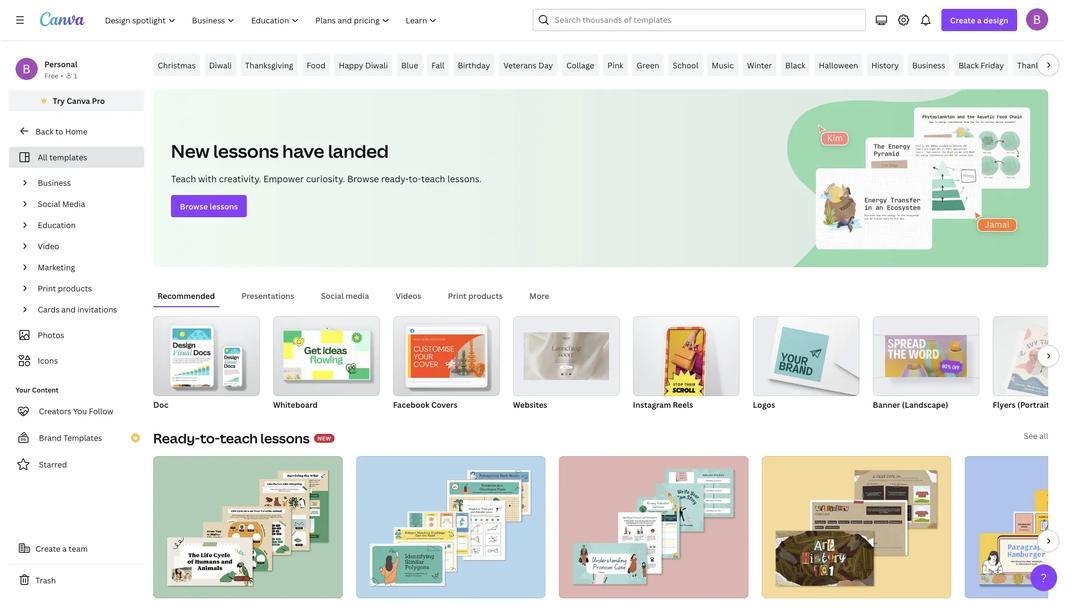 Task type: describe. For each thing, give the bounding box(es) containing it.
print products for print products "button"
[[448, 290, 503, 301]]

team
[[69, 543, 88, 554]]

print products for print products link
[[38, 283, 92, 294]]

websites link
[[513, 316, 620, 412]]

brand
[[39, 433, 62, 443]]

cards and invitations link
[[33, 299, 138, 320]]

1 horizontal spatial browse
[[348, 173, 379, 185]]

you for creators
[[73, 406, 87, 416]]

happy diwali link
[[335, 54, 393, 76]]

halloween
[[819, 60, 859, 70]]

instagram reels
[[633, 399, 694, 410]]

veterans day
[[504, 60, 553, 70]]

create a design button
[[942, 9, 1018, 31]]

happy diwali
[[339, 60, 388, 70]]

covers
[[432, 399, 458, 410]]

education link
[[33, 214, 138, 236]]

social media
[[321, 290, 369, 301]]

canva
[[67, 95, 90, 106]]

business for left business link
[[38, 178, 71, 188]]

more
[[530, 290, 550, 301]]

thank you
[[1018, 60, 1056, 70]]

black for black
[[786, 60, 806, 70]]

banner
[[874, 399, 901, 410]]

free
[[44, 71, 58, 80]]

home
[[65, 126, 88, 136]]

facebook covers link
[[393, 316, 500, 412]]

black link
[[781, 54, 811, 76]]

2 vertical spatial lessons
[[261, 429, 310, 447]]

all
[[38, 152, 48, 163]]

top level navigation element
[[98, 9, 446, 31]]

paragraph structure and informational text image
[[965, 456, 1067, 598]]

doc
[[153, 399, 168, 410]]

art history 101 image
[[762, 456, 952, 598]]

websites
[[513, 399, 548, 410]]

marketing
[[38, 262, 75, 273]]

whiteboard image inside whiteboard link
[[284, 331, 370, 379]]

flyers (portrait 8.5 × link
[[994, 316, 1067, 412]]

polygons and pythagorean theorem image
[[356, 456, 546, 598]]

black friday link
[[955, 54, 1009, 76]]

try
[[53, 95, 65, 106]]

starred
[[39, 459, 67, 470]]

thank
[[1018, 60, 1041, 70]]

to
[[55, 126, 63, 136]]

1
[[74, 71, 77, 80]]

photos
[[38, 330, 64, 340]]

0 horizontal spatial browse
[[180, 201, 208, 211]]

green link
[[633, 54, 664, 76]]

music
[[712, 60, 734, 70]]

brand templates link
[[9, 427, 144, 449]]

media
[[346, 290, 369, 301]]

more button
[[525, 285, 554, 306]]

back
[[36, 126, 53, 136]]

create a team button
[[9, 537, 144, 560]]

with
[[198, 173, 217, 185]]

day
[[539, 60, 553, 70]]

all
[[1040, 430, 1049, 441]]

back to home link
[[9, 120, 144, 142]]

blue link
[[397, 54, 423, 76]]

×
[[1065, 399, 1067, 410]]

recommended
[[158, 290, 215, 301]]

flyer (portrait 8.5 × 11 in) image inside the flyers (portrait 8.5 × link
[[1008, 326, 1067, 400]]

whiteboard
[[273, 399, 318, 410]]

blue
[[402, 60, 418, 70]]

print for print products "button"
[[448, 290, 467, 301]]

website image
[[524, 327, 609, 386]]

pronouns image
[[559, 456, 749, 598]]

facebook
[[393, 399, 430, 410]]

halloween link
[[815, 54, 863, 76]]

follow
[[89, 406, 113, 416]]

starred link
[[9, 453, 144, 476]]

lessons for new
[[213, 139, 279, 163]]

cards and invitations
[[38, 304, 117, 315]]

collage link
[[562, 54, 599, 76]]

a for design
[[978, 15, 982, 25]]

collage
[[567, 60, 595, 70]]

print for print products link
[[38, 283, 56, 294]]

your
[[16, 385, 30, 395]]

1 diwali from the left
[[209, 60, 232, 70]]

flyers
[[994, 399, 1016, 410]]

templates
[[63, 433, 102, 443]]

have
[[283, 139, 325, 163]]

creators you follow
[[39, 406, 113, 416]]

see all link
[[1025, 430, 1049, 441]]

teach
[[171, 173, 196, 185]]

new lessons have landed
[[171, 139, 389, 163]]

all templates
[[38, 152, 87, 163]]

photos link
[[16, 325, 138, 346]]

create for create a team
[[36, 543, 61, 554]]

videos
[[396, 290, 422, 301]]

music link
[[708, 54, 739, 76]]

marketing link
[[33, 257, 138, 278]]

ready-
[[153, 429, 200, 447]]

flyers (portrait 8.5 ×
[[994, 399, 1067, 410]]



Task type: locate. For each thing, give the bounding box(es) containing it.
1 horizontal spatial create
[[951, 15, 976, 25]]

1 vertical spatial you
[[73, 406, 87, 416]]

products inside print products link
[[58, 283, 92, 294]]

lessons down the "whiteboard"
[[261, 429, 310, 447]]

0 horizontal spatial black
[[786, 60, 806, 70]]

1 vertical spatial browse
[[180, 201, 208, 211]]

winter
[[748, 60, 773, 70]]

templates
[[49, 152, 87, 163]]

ready-
[[381, 173, 409, 185]]

1 horizontal spatial a
[[978, 15, 982, 25]]

0 vertical spatial business link
[[908, 54, 950, 76]]

0 horizontal spatial create
[[36, 543, 61, 554]]

green
[[637, 60, 660, 70]]

you left follow
[[73, 406, 87, 416]]

icons
[[38, 355, 58, 366]]

1 vertical spatial social
[[321, 290, 344, 301]]

happy
[[339, 60, 364, 70]]

social for social media
[[321, 290, 344, 301]]

recommended button
[[153, 285, 220, 306]]

•
[[61, 71, 63, 80]]

presentations button
[[237, 285, 299, 306]]

print products inside "button"
[[448, 290, 503, 301]]

browse
[[348, 173, 379, 185], [180, 201, 208, 211]]

whiteboard image
[[273, 316, 380, 396], [284, 331, 370, 379]]

lessons
[[213, 139, 279, 163], [210, 201, 238, 211], [261, 429, 310, 447]]

instagram
[[633, 399, 671, 410]]

your content
[[16, 385, 59, 395]]

christmas
[[158, 60, 196, 70]]

lessons for browse
[[210, 201, 238, 211]]

browse lessons
[[180, 201, 238, 211]]

black for black friday
[[959, 60, 980, 70]]

and
[[61, 304, 76, 315]]

products left "more" button
[[469, 290, 503, 301]]

0 vertical spatial lessons
[[213, 139, 279, 163]]

1 horizontal spatial to-
[[409, 173, 422, 185]]

landed
[[328, 139, 389, 163]]

new up teach
[[171, 139, 210, 163]]

1 vertical spatial new
[[318, 435, 332, 442]]

history
[[872, 60, 900, 70]]

videos button
[[392, 285, 426, 306]]

1 horizontal spatial black
[[959, 60, 980, 70]]

create left design
[[951, 15, 976, 25]]

diwali
[[209, 60, 232, 70], [365, 60, 388, 70]]

a for team
[[62, 543, 67, 554]]

black friday
[[959, 60, 1005, 70]]

1 horizontal spatial you
[[1042, 60, 1056, 70]]

1 vertical spatial lessons
[[210, 201, 238, 211]]

create for create a design
[[951, 15, 976, 25]]

business link
[[908, 54, 950, 76], [33, 172, 138, 193]]

a inside dropdown button
[[978, 15, 982, 25]]

0 vertical spatial a
[[978, 15, 982, 25]]

new
[[171, 139, 210, 163], [318, 435, 332, 442]]

(portrait
[[1018, 399, 1050, 410]]

veterans day link
[[499, 54, 558, 76]]

logo image
[[754, 316, 860, 396], [774, 327, 830, 382]]

0 horizontal spatial to-
[[200, 429, 220, 447]]

2 black from the left
[[959, 60, 980, 70]]

0 horizontal spatial you
[[73, 406, 87, 416]]

a inside button
[[62, 543, 67, 554]]

print products button
[[444, 285, 508, 306]]

social
[[38, 199, 60, 209], [321, 290, 344, 301]]

ready-to-teach lessons
[[153, 429, 310, 447]]

diwali link
[[205, 54, 236, 76]]

1 vertical spatial business
[[38, 178, 71, 188]]

social up the 'education'
[[38, 199, 60, 209]]

business for top business link
[[913, 60, 946, 70]]

pro
[[92, 95, 105, 106]]

0 horizontal spatial print products
[[38, 283, 92, 294]]

social media link
[[33, 193, 138, 214]]

0 vertical spatial business
[[913, 60, 946, 70]]

8.5
[[1052, 399, 1064, 410]]

black right winter link
[[786, 60, 806, 70]]

design
[[984, 15, 1009, 25]]

brand templates
[[39, 433, 102, 443]]

facebook covers
[[393, 399, 458, 410]]

0 horizontal spatial teach
[[220, 429, 258, 447]]

you right thank
[[1042, 60, 1056, 70]]

flyer (portrait 8.5 × 11 in) image
[[994, 316, 1067, 396], [1008, 326, 1067, 400]]

1 horizontal spatial business
[[913, 60, 946, 70]]

try canva pro
[[53, 95, 105, 106]]

pink link
[[604, 54, 628, 76]]

0 horizontal spatial print
[[38, 283, 56, 294]]

instagram reel image
[[633, 316, 740, 396], [664, 327, 707, 403]]

trash
[[36, 575, 56, 585]]

products up cards and invitations
[[58, 283, 92, 294]]

0 horizontal spatial business
[[38, 178, 71, 188]]

0 horizontal spatial diwali
[[209, 60, 232, 70]]

business up social media
[[38, 178, 71, 188]]

creativity.
[[219, 173, 261, 185]]

print right videos "button"
[[448, 290, 467, 301]]

facebook cover image
[[393, 316, 500, 396], [408, 334, 485, 378]]

browse down teach
[[180, 201, 208, 211]]

invitations
[[78, 304, 117, 315]]

?
[[1042, 570, 1048, 586]]

media
[[62, 199, 85, 209]]

birthday
[[458, 60, 490, 70]]

trash link
[[9, 569, 144, 591]]

1 horizontal spatial print products
[[448, 290, 503, 301]]

1 black from the left
[[786, 60, 806, 70]]

1 horizontal spatial teach
[[422, 173, 446, 185]]

0 vertical spatial create
[[951, 15, 976, 25]]

0 vertical spatial you
[[1042, 60, 1056, 70]]

logos
[[754, 399, 776, 410]]

a left design
[[978, 15, 982, 25]]

lessons up creativity.
[[213, 139, 279, 163]]

doc image
[[153, 316, 260, 396], [153, 316, 260, 396]]

empower
[[264, 173, 304, 185]]

life cycles image
[[153, 456, 343, 598]]

0 vertical spatial social
[[38, 199, 60, 209]]

thank you link
[[1014, 54, 1061, 76]]

1 vertical spatial business link
[[33, 172, 138, 193]]

1 horizontal spatial print
[[448, 290, 467, 301]]

business
[[913, 60, 946, 70], [38, 178, 71, 188]]

veterans
[[504, 60, 537, 70]]

diwali right "christmas" link
[[209, 60, 232, 70]]

creators you follow link
[[9, 400, 144, 422]]

banner (landscape)
[[874, 399, 949, 410]]

new for new lessons have landed
[[171, 139, 210, 163]]

social for social media
[[38, 199, 60, 209]]

products inside print products "button"
[[469, 290, 503, 301]]

0 horizontal spatial a
[[62, 543, 67, 554]]

social inside button
[[321, 290, 344, 301]]

history link
[[868, 54, 904, 76]]

1 vertical spatial teach
[[220, 429, 258, 447]]

1 horizontal spatial products
[[469, 290, 503, 301]]

0 vertical spatial browse
[[348, 173, 379, 185]]

black left friday
[[959, 60, 980, 70]]

thanksgiving link
[[241, 54, 298, 76]]

create a design
[[951, 15, 1009, 25]]

Search search field
[[555, 9, 859, 31]]

a left the team
[[62, 543, 67, 554]]

black
[[786, 60, 806, 70], [959, 60, 980, 70]]

presentations
[[242, 290, 295, 301]]

1 horizontal spatial new
[[318, 435, 332, 442]]

products
[[58, 283, 92, 294], [469, 290, 503, 301]]

personal
[[44, 59, 77, 69]]

None search field
[[533, 9, 867, 31]]

banner (landscape) image
[[874, 316, 980, 396], [886, 335, 968, 377]]

1 horizontal spatial diwali
[[365, 60, 388, 70]]

fall
[[432, 60, 445, 70]]

create left the team
[[36, 543, 61, 554]]

1 vertical spatial a
[[62, 543, 67, 554]]

0 horizontal spatial business link
[[33, 172, 138, 193]]

0 horizontal spatial social
[[38, 199, 60, 209]]

0 vertical spatial new
[[171, 139, 210, 163]]

friday
[[981, 60, 1005, 70]]

print up cards
[[38, 283, 56, 294]]

1 vertical spatial create
[[36, 543, 61, 554]]

new for new
[[318, 435, 332, 442]]

icons link
[[16, 350, 138, 371]]

products for print products link
[[58, 283, 92, 294]]

new lessons have landed image
[[782, 89, 1049, 267]]

food
[[307, 60, 326, 70]]

social media button
[[317, 285, 374, 306]]

business link right history
[[908, 54, 950, 76]]

school link
[[669, 54, 703, 76]]

1 horizontal spatial social
[[321, 290, 344, 301]]

business right history
[[913, 60, 946, 70]]

products for print products "button"
[[469, 290, 503, 301]]

bob builder image
[[1027, 8, 1049, 30]]

0 horizontal spatial new
[[171, 139, 210, 163]]

curiosity.
[[306, 173, 345, 185]]

lessons down with
[[210, 201, 238, 211]]

doc link
[[153, 316, 260, 412]]

creators
[[39, 406, 71, 416]]

1 horizontal spatial business link
[[908, 54, 950, 76]]

2 diwali from the left
[[365, 60, 388, 70]]

you inside 'link'
[[73, 406, 87, 416]]

social left media
[[321, 290, 344, 301]]

fall link
[[427, 54, 449, 76]]

diwali right happy
[[365, 60, 388, 70]]

create inside button
[[36, 543, 61, 554]]

new down the "whiteboard"
[[318, 435, 332, 442]]

print inside "button"
[[448, 290, 467, 301]]

0 vertical spatial teach
[[422, 173, 446, 185]]

1 vertical spatial to-
[[200, 429, 220, 447]]

business link up media
[[33, 172, 138, 193]]

browse down landed on the left top of page
[[348, 173, 379, 185]]

create inside dropdown button
[[951, 15, 976, 25]]

0 horizontal spatial products
[[58, 283, 92, 294]]

0 vertical spatial to-
[[409, 173, 422, 185]]

you for thank
[[1042, 60, 1056, 70]]

see all
[[1025, 430, 1049, 441]]



Task type: vqa. For each thing, say whether or not it's contained in the screenshot.
Print products link
yes



